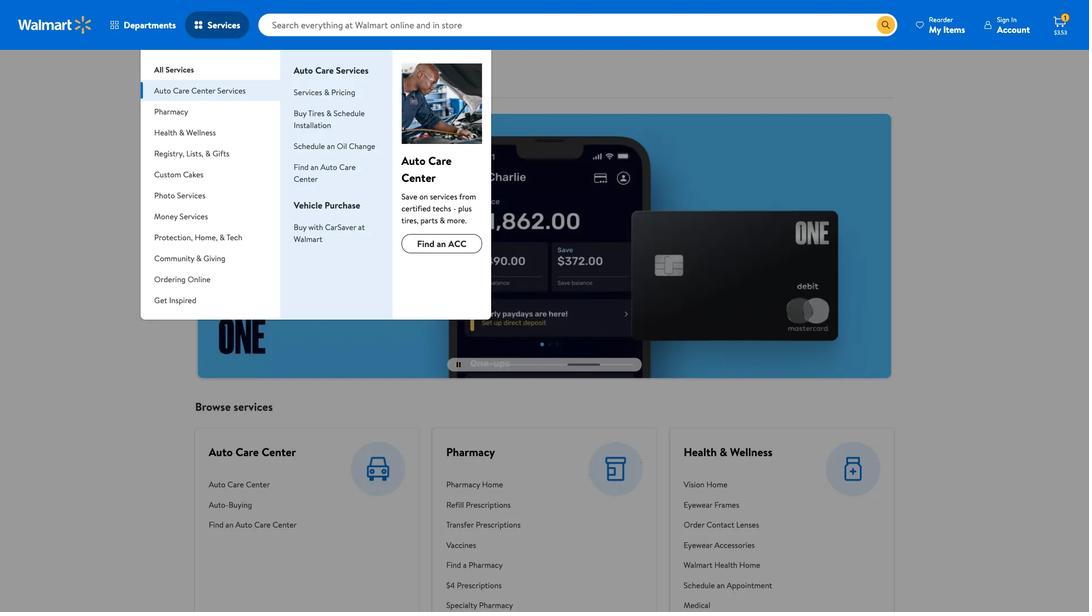 Task type: locate. For each thing, give the bounding box(es) containing it.
buy
[[294, 108, 307, 119], [294, 222, 307, 233]]

auto care center up buying
[[209, 479, 270, 491]]

home up appointment
[[739, 560, 760, 571]]

find up $4
[[446, 560, 461, 571]]

services
[[208, 19, 240, 31], [165, 64, 194, 75], [195, 64, 244, 83], [336, 64, 369, 77], [217, 85, 246, 96], [294, 87, 322, 98], [177, 190, 205, 201], [180, 211, 208, 222]]

prescriptions for $4 prescriptions
[[457, 580, 502, 591]]

services button
[[185, 11, 249, 39]]

care up the techs
[[428, 153, 452, 168]]

search icon image
[[881, 20, 891, 29]]

0 vertical spatial buy
[[294, 108, 307, 119]]

2 horizontal spatial schedule
[[684, 580, 715, 591]]

0 horizontal spatial get
[[154, 295, 167, 306]]

walmart inside debit with rewards get 3% cash back at walmart up to $50 a year¹. terms apply.
[[291, 149, 324, 162]]

specialty pharmacy link
[[446, 596, 564, 613]]

eyewear for eyewear accessories
[[684, 540, 713, 551]]

center inside auto care center save on services from certified techs - plus tires, parts & more.
[[402, 170, 436, 186]]

auto care center services
[[154, 85, 246, 96]]

1 horizontal spatial home
[[707, 479, 728, 491]]

eyewear accessories
[[684, 540, 755, 551]]

wellness for health & wellness dropdown button at top left
[[186, 127, 216, 138]]

find an auto care center down schedule an oil change
[[294, 161, 356, 184]]

2 eyewear from the top
[[684, 540, 713, 551]]

find down rewards at the top left of page
[[294, 161, 309, 172]]

find down auto-
[[209, 520, 224, 531]]

find inside find a pharmacy "link"
[[446, 560, 461, 571]]

health & wellness up vision home link
[[684, 445, 773, 460]]

get left 3%
[[211, 149, 226, 162]]

an left acc
[[437, 238, 446, 250]]

& left gifts
[[205, 148, 211, 159]]

care right up
[[339, 161, 356, 172]]

health for health & wellness dropdown button at top left
[[154, 127, 177, 138]]

1 vertical spatial auto care center
[[209, 479, 270, 491]]

carousel controls navigation
[[447, 358, 642, 372]]

pharmacy inside "link"
[[469, 560, 503, 571]]

tech
[[227, 232, 242, 243]]

2 vertical spatial schedule
[[684, 580, 715, 591]]

1 vertical spatial at
[[358, 222, 365, 233]]

ordering
[[154, 274, 186, 285]]

an for find an acc 'link'
[[437, 238, 446, 250]]

-
[[453, 203, 456, 214]]

auto care center link down browse services
[[209, 445, 296, 460]]

prescriptions up specialty pharmacy
[[457, 580, 502, 591]]

an
[[327, 140, 335, 151], [311, 161, 319, 172], [437, 238, 446, 250], [226, 520, 234, 531], [717, 580, 725, 591]]

find a pharmacy link
[[446, 556, 564, 576]]

auto-
[[209, 500, 229, 511]]

services up protection, home, & tech
[[180, 211, 208, 222]]

health & wellness up registry, lists, & gifts
[[154, 127, 216, 138]]

home
[[482, 479, 503, 491], [707, 479, 728, 491], [739, 560, 760, 571]]

buy down vehicle
[[294, 222, 307, 233]]

health & wellness
[[154, 127, 216, 138], [684, 445, 773, 460]]

community & giving button
[[141, 248, 280, 269]]

1 horizontal spatial wellness
[[730, 445, 773, 460]]

with inside debit with rewards get 3% cash back at walmart up to $50 a year¹. terms apply.
[[248, 127, 274, 146]]

protection,
[[154, 232, 193, 243]]

1 horizontal spatial get
[[211, 149, 226, 162]]

an inside 'link'
[[437, 238, 446, 250]]

0 vertical spatial services
[[430, 191, 457, 202]]

home inside pharmacy home link
[[482, 479, 503, 491]]

schedule an oil change
[[294, 140, 375, 151]]

0 vertical spatial walmart
[[291, 149, 324, 162]]

schedule for schedule an oil change
[[294, 140, 325, 151]]

buy for buy with carsaver at walmart
[[294, 222, 307, 233]]

buy inside buy with carsaver at walmart
[[294, 222, 307, 233]]

at inside buy with carsaver at walmart
[[358, 222, 365, 233]]

buy left tires
[[294, 108, 307, 119]]

wellness inside dropdown button
[[186, 127, 216, 138]]

0 vertical spatial health
[[154, 127, 177, 138]]

money services
[[154, 211, 208, 222]]

& down the techs
[[440, 215, 445, 226]]

find an auto care center link down schedule an oil change
[[294, 161, 356, 184]]

1 vertical spatial walmart
[[294, 233, 323, 245]]

0 vertical spatial at
[[281, 149, 289, 162]]

auto up auto-
[[209, 479, 226, 491]]

find an acc link
[[402, 234, 482, 254]]

0 horizontal spatial services
[[234, 399, 273, 415]]

3%
[[228, 149, 239, 162]]

services up auto care center services
[[195, 64, 244, 83]]

a right $50
[[366, 149, 370, 162]]

health & wellness link
[[684, 445, 773, 460]]

1 horizontal spatial a
[[463, 560, 467, 571]]

1 buy from the top
[[294, 108, 307, 119]]

with down vehicle
[[308, 222, 323, 233]]

1 horizontal spatial at
[[358, 222, 365, 233]]

0 vertical spatial get
[[211, 149, 226, 162]]

pharmacy up pharmacy home
[[446, 445, 495, 460]]

pharmacy down auto care center services
[[154, 106, 188, 117]]

find an auto care center
[[294, 161, 356, 184], [209, 520, 297, 531]]

0 horizontal spatial home
[[482, 479, 503, 491]]

walmart down eyewear accessories
[[684, 560, 713, 571]]

1 vertical spatial health
[[684, 445, 717, 460]]

ordering online button
[[141, 269, 280, 290]]

wellness up lists,
[[186, 127, 216, 138]]

walmart down rewards at the top left of page
[[291, 149, 324, 162]]

& inside buy tires & schedule installation
[[326, 108, 332, 119]]

schedule down installation
[[294, 140, 325, 151]]

find inside find an acc 'link'
[[417, 238, 435, 250]]

custom
[[154, 169, 181, 180]]

reorder
[[929, 14, 953, 24]]

0 vertical spatial auto care center
[[209, 445, 296, 460]]

carsaver
[[325, 222, 356, 233]]

get inside debit with rewards get 3% cash back at walmart up to $50 a year¹. terms apply.
[[211, 149, 226, 162]]

health & wellness inside health & wellness dropdown button
[[154, 127, 216, 138]]

center
[[191, 85, 215, 96], [402, 170, 436, 186], [294, 173, 318, 184], [262, 445, 296, 460], [246, 479, 270, 491], [273, 520, 297, 531]]

wellness up vision home link
[[730, 445, 773, 460]]

at right 'carsaver'
[[358, 222, 365, 233]]

eyewear down order
[[684, 540, 713, 551]]

1 eyewear from the top
[[684, 500, 713, 511]]

auto up services & pricing
[[294, 64, 313, 77]]

an for schedule an appointment link
[[717, 580, 725, 591]]

order contact lenses
[[684, 520, 759, 531]]

at right back on the top left of the page
[[281, 149, 289, 162]]

1 vertical spatial schedule
[[294, 140, 325, 151]]

1 vertical spatial find an auto care center link
[[209, 515, 297, 535]]

auto down buying
[[235, 520, 252, 531]]

health inside dropdown button
[[154, 127, 177, 138]]

accessories
[[714, 540, 755, 551]]

2 auto care center from the top
[[209, 479, 270, 491]]

installation
[[294, 119, 331, 130]]

browse services
[[195, 399, 273, 415]]

1 vertical spatial get
[[154, 295, 167, 306]]

buy for buy tires & schedule installation
[[294, 108, 307, 119]]

walmart down vehicle
[[294, 233, 323, 245]]

1 vertical spatial wellness
[[730, 445, 773, 460]]

get inside dropdown button
[[154, 295, 167, 306]]

services inside 'dropdown button'
[[180, 211, 208, 222]]

Walmart Site-Wide search field
[[258, 14, 897, 36]]

1 vertical spatial find an auto care center
[[209, 520, 297, 531]]

with for debit
[[248, 127, 274, 146]]

& left giving
[[196, 253, 202, 264]]

parts
[[421, 215, 438, 226]]

auto care center link
[[209, 445, 296, 460], [209, 475, 297, 495]]

0 vertical spatial find an auto care center
[[294, 161, 356, 184]]

pharmacy
[[154, 106, 188, 117], [446, 445, 495, 460], [446, 479, 480, 491], [469, 560, 503, 571], [479, 600, 513, 611]]

health
[[154, 127, 177, 138], [684, 445, 717, 460], [715, 560, 737, 571]]

refill
[[446, 500, 464, 511]]

buy inside buy tires & schedule installation
[[294, 108, 307, 119]]

a down vaccines
[[463, 560, 467, 571]]

1 vertical spatial with
[[308, 222, 323, 233]]

eyewear for eyewear frames
[[684, 500, 713, 511]]

prescriptions down refill prescriptions link
[[476, 520, 521, 531]]

&
[[324, 87, 329, 98], [326, 108, 332, 119], [179, 127, 184, 138], [205, 148, 211, 159], [440, 215, 445, 226], [220, 232, 225, 243], [196, 253, 202, 264], [720, 445, 727, 460]]

wellness for health & wellness link at the right
[[730, 445, 773, 460]]

with up back on the top left of the page
[[248, 127, 274, 146]]

0 vertical spatial with
[[248, 127, 274, 146]]

find down parts
[[417, 238, 435, 250]]

custom cakes
[[154, 169, 203, 180]]

care
[[315, 64, 334, 77], [173, 85, 189, 96], [428, 153, 452, 168], [339, 161, 356, 172], [236, 445, 259, 460], [228, 479, 244, 491], [254, 520, 271, 531]]

home up eyewear frames
[[707, 479, 728, 491]]

auto care center for 1st auto care center link from the bottom
[[209, 479, 270, 491]]

1 vertical spatial eyewear
[[684, 540, 713, 551]]

1 horizontal spatial services
[[430, 191, 457, 202]]

2 horizontal spatial home
[[739, 560, 760, 571]]

buy with carsaver at walmart
[[294, 222, 365, 245]]

1 vertical spatial prescriptions
[[476, 520, 521, 531]]

& inside dropdown button
[[196, 253, 202, 264]]

vehicle purchase
[[294, 199, 360, 212]]

pharmacy for pharmacy dropdown button
[[154, 106, 188, 117]]

eyewear down vision at bottom right
[[684, 500, 713, 511]]

services up the techs
[[430, 191, 457, 202]]

0 horizontal spatial schedule
[[294, 140, 325, 151]]

pharmacy down $4 prescriptions link
[[479, 600, 513, 611]]

home for health & wellness
[[707, 479, 728, 491]]

get left inspired
[[154, 295, 167, 306]]

care inside dropdown button
[[173, 85, 189, 96]]

acc
[[448, 238, 467, 250]]

services up all services link
[[208, 19, 240, 31]]

services right all
[[165, 64, 194, 75]]

find an auto care center down auto-buying link
[[209, 520, 297, 531]]

buying
[[229, 500, 252, 511]]

home up refill prescriptions link
[[482, 479, 503, 491]]

pharmacy for pharmacy link
[[446, 445, 495, 460]]

auto care center link up buying
[[209, 475, 297, 495]]

an down walmart health home
[[717, 580, 725, 591]]

get
[[211, 149, 226, 162], [154, 295, 167, 306]]

an for schedule an oil change link at the top left
[[327, 140, 335, 151]]

auto care center down browse services
[[209, 445, 296, 460]]

0 vertical spatial eyewear
[[684, 500, 713, 511]]

& right tires
[[326, 108, 332, 119]]

0 vertical spatial a
[[366, 149, 370, 162]]

with
[[248, 127, 274, 146], [308, 222, 323, 233]]

health up schedule an appointment on the right bottom of page
[[715, 560, 737, 571]]

schedule up medical
[[684, 580, 715, 591]]

0 vertical spatial health & wellness
[[154, 127, 216, 138]]

appointment
[[727, 580, 772, 591]]

back
[[261, 149, 279, 162]]

0 horizontal spatial health & wellness
[[154, 127, 216, 138]]

gifts
[[213, 148, 229, 159]]

0 horizontal spatial with
[[248, 127, 274, 146]]

pause image
[[457, 363, 461, 368]]

prescriptions
[[466, 500, 511, 511], [476, 520, 521, 531], [457, 580, 502, 591]]

find an auto care center link
[[294, 161, 356, 184], [209, 515, 297, 535]]

auto inside 'auto care center services' dropdown button
[[154, 85, 171, 96]]

pharmacy up $4 prescriptions
[[469, 560, 503, 571]]

0 horizontal spatial at
[[281, 149, 289, 162]]

walmart inside buy with carsaver at walmart
[[294, 233, 323, 245]]

2 buy from the top
[[294, 222, 307, 233]]

1 vertical spatial health & wellness
[[684, 445, 773, 460]]

services right browse
[[234, 399, 273, 415]]

0 vertical spatial wellness
[[186, 127, 216, 138]]

find for find an acc 'link'
[[417, 238, 435, 250]]

& left the pricing
[[324, 87, 329, 98]]

health up registry, in the top left of the page
[[154, 127, 177, 138]]

auto left to
[[320, 161, 337, 172]]

find an auto care center link down buying
[[209, 515, 297, 535]]

1 horizontal spatial schedule
[[334, 108, 365, 119]]

2 vertical spatial prescriptions
[[457, 580, 502, 591]]

with inside buy with carsaver at walmart
[[308, 222, 323, 233]]

services up tires
[[294, 87, 322, 98]]

& inside "dropdown button"
[[205, 148, 211, 159]]

schedule down the pricing
[[334, 108, 365, 119]]

find for bottommost find an auto care center link
[[209, 520, 224, 531]]

home inside vision home link
[[707, 479, 728, 491]]

$4
[[446, 580, 455, 591]]

find inside find an auto care center
[[294, 161, 309, 172]]

refill prescriptions
[[446, 500, 511, 511]]

1 horizontal spatial with
[[308, 222, 323, 233]]

1 vertical spatial buy
[[294, 222, 307, 233]]

account
[[997, 23, 1030, 35]]

0 horizontal spatial a
[[366, 149, 370, 162]]

0 horizontal spatial wellness
[[186, 127, 216, 138]]

prescriptions up transfer prescriptions
[[466, 500, 511, 511]]

1 vertical spatial auto care center link
[[209, 475, 297, 495]]

& up vision home link
[[720, 445, 727, 460]]

health up vision home
[[684, 445, 717, 460]]

care down browse services
[[236, 445, 259, 460]]

0 vertical spatial find an auto care center link
[[294, 161, 356, 184]]

debit
[[211, 127, 245, 146]]

get inspired
[[154, 295, 196, 306]]

auto down all
[[154, 85, 171, 96]]

sign in account
[[997, 14, 1030, 35]]

care down "all services"
[[173, 85, 189, 96]]

auto right year¹.
[[402, 153, 426, 168]]

money services button
[[141, 206, 280, 227]]

walmart
[[291, 149, 324, 162], [294, 233, 323, 245], [684, 560, 713, 571]]

change
[[349, 140, 375, 151]]

auto inside auto care center save on services from certified techs - plus tires, parts & more.
[[402, 153, 426, 168]]

money
[[154, 211, 178, 222]]

1 auto care center from the top
[[209, 445, 296, 460]]

0 vertical spatial prescriptions
[[466, 500, 511, 511]]

buy with carsaver at walmart link
[[294, 222, 365, 245]]

an left the oil
[[327, 140, 335, 151]]

pharmacy inside dropdown button
[[154, 106, 188, 117]]

0 vertical spatial schedule
[[334, 108, 365, 119]]

services
[[430, 191, 457, 202], [234, 399, 273, 415]]

medical link
[[684, 596, 778, 613]]

pharmacy up the refill
[[446, 479, 480, 491]]

certified
[[402, 203, 431, 214]]

1 horizontal spatial health & wellness
[[684, 445, 773, 460]]

1 vertical spatial a
[[463, 560, 467, 571]]

pharmacy link
[[446, 445, 495, 460]]

prescriptions for refill prescriptions
[[466, 500, 511, 511]]

0 vertical spatial auto care center link
[[209, 445, 296, 460]]



Task type: vqa. For each thing, say whether or not it's contained in the screenshot.
the topmost Auto Care Center link
yes



Task type: describe. For each thing, give the bounding box(es) containing it.
care down auto-buying link
[[254, 520, 271, 531]]

auto down browse
[[209, 445, 233, 460]]

find a pharmacy
[[446, 560, 503, 571]]

sign
[[997, 14, 1010, 24]]

Search search field
[[258, 14, 897, 36]]

auto-buying link
[[209, 495, 297, 515]]

to
[[338, 149, 347, 162]]

specialty pharmacy
[[446, 600, 513, 611]]

items
[[943, 23, 965, 35]]

auto care center services button
[[141, 80, 280, 101]]

cash
[[241, 149, 259, 162]]

in
[[1011, 14, 1017, 24]]

medical
[[684, 600, 711, 611]]

community & giving
[[154, 253, 225, 264]]

lists,
[[186, 148, 203, 159]]

prescriptions for transfer prescriptions
[[476, 520, 521, 531]]

reorder my items
[[929, 14, 965, 35]]

1 vertical spatial services
[[234, 399, 273, 415]]

2 vertical spatial health
[[715, 560, 737, 571]]

save
[[402, 191, 417, 202]]

community
[[154, 253, 194, 264]]

all
[[154, 64, 164, 75]]

protection, home, & tech
[[154, 232, 242, 243]]

$4 prescriptions
[[446, 580, 502, 591]]

auto-buying
[[209, 500, 252, 511]]

schedule for schedule an appointment
[[684, 580, 715, 591]]

year¹.
[[372, 149, 394, 162]]

apply.
[[237, 162, 259, 174]]

refill prescriptions link
[[446, 495, 564, 515]]

auto care services
[[294, 64, 369, 77]]

pharmacy home link
[[446, 475, 564, 495]]

services up the pricing
[[336, 64, 369, 77]]

auto care center services image
[[402, 64, 482, 144]]

auto care center save on services from certified techs - plus tires, parts & more.
[[402, 153, 476, 226]]

health for health & wellness link at the right
[[684, 445, 717, 460]]

order contact lenses link
[[684, 515, 778, 535]]

an down auto-buying
[[226, 520, 234, 531]]

with for buy
[[308, 222, 323, 233]]

center inside dropdown button
[[191, 85, 215, 96]]

online
[[188, 274, 211, 285]]

& inside auto care center save on services from certified techs - plus tires, parts & more.
[[440, 215, 445, 226]]

$50
[[349, 149, 364, 162]]

auto inside auto care center link
[[209, 479, 226, 491]]

care up services & pricing
[[315, 64, 334, 77]]

cakes
[[183, 169, 203, 180]]

services & pricing
[[294, 87, 355, 98]]

transfer
[[446, 520, 474, 531]]

photo services
[[154, 190, 205, 201]]

eyewear accessories link
[[684, 535, 778, 556]]

$4 prescriptions link
[[446, 576, 564, 596]]

walmart health home link
[[684, 556, 778, 576]]

2 auto care center link from the top
[[209, 475, 297, 495]]

from
[[459, 191, 476, 202]]

ordering online
[[154, 274, 211, 285]]

at inside debit with rewards get 3% cash back at walmart up to $50 a year¹. terms apply.
[[281, 149, 289, 162]]

techs
[[433, 203, 451, 214]]

photo services button
[[141, 185, 280, 206]]

departments
[[124, 19, 176, 31]]

1
[[1064, 13, 1067, 23]]

giving
[[204, 253, 225, 264]]

registry, lists, & gifts button
[[141, 143, 280, 164]]

tires,
[[402, 215, 419, 226]]

& left the tech
[[220, 232, 225, 243]]

protection, home, & tech button
[[141, 227, 280, 248]]

home for pharmacy
[[482, 479, 503, 491]]

transfer prescriptions link
[[446, 515, 564, 535]]

vision
[[684, 479, 705, 491]]

lenses
[[736, 520, 759, 531]]

services inside auto care center save on services from certified techs - plus tires, parts & more.
[[430, 191, 457, 202]]

debit with rewards get 3% cash back at walmart up to $50 a year¹. terms apply.
[[211, 127, 394, 174]]

care up buying
[[228, 479, 244, 491]]

find an acc
[[417, 238, 467, 250]]

purchase
[[325, 199, 360, 212]]

auto inside find an auto care center
[[320, 161, 337, 172]]

auto care center for first auto care center link from the top of the page
[[209, 445, 296, 460]]

vehicle
[[294, 199, 322, 212]]

services up pharmacy dropdown button
[[217, 85, 246, 96]]

$3.53
[[1054, 28, 1067, 36]]

care inside auto care center save on services from certified techs - plus tires, parts & more.
[[428, 153, 452, 168]]

vision home
[[684, 479, 728, 491]]

pricing
[[331, 87, 355, 98]]

my
[[929, 23, 941, 35]]

walmart image
[[18, 16, 92, 34]]

pharmacy button
[[141, 101, 280, 122]]

health & wellness button
[[141, 122, 280, 143]]

health & wellness for health & wellness link at the right
[[684, 445, 773, 460]]

photo
[[154, 190, 175, 201]]

buy tires & schedule installation link
[[294, 108, 365, 130]]

pharmacy home
[[446, 479, 503, 491]]

an left up
[[311, 161, 319, 172]]

registry, lists, & gifts
[[154, 148, 229, 159]]

2 vertical spatial walmart
[[684, 560, 713, 571]]

a inside debit with rewards get 3% cash back at walmart up to $50 a year¹. terms apply.
[[366, 149, 370, 162]]

transfer prescriptions
[[446, 520, 521, 531]]

eyewear frames link
[[684, 495, 778, 515]]

oil
[[337, 140, 347, 151]]

order
[[684, 520, 705, 531]]

a inside find a pharmacy "link"
[[463, 560, 467, 571]]

plus
[[458, 203, 472, 214]]

services & pricing link
[[294, 87, 355, 98]]

home inside walmart health home link
[[739, 560, 760, 571]]

schedule inside buy tires & schedule installation
[[334, 108, 365, 119]]

vaccines
[[446, 540, 476, 551]]

custom cakes button
[[141, 164, 280, 185]]

on
[[419, 191, 428, 202]]

find for the top find an auto care center link
[[294, 161, 309, 172]]

schedule an appointment
[[684, 580, 772, 591]]

services down cakes
[[177, 190, 205, 201]]

pharmacy for pharmacy home
[[446, 479, 480, 491]]

1 auto care center link from the top
[[209, 445, 296, 460]]

rewards
[[277, 127, 324, 146]]

vaccines link
[[446, 535, 564, 556]]

& up registry, lists, & gifts
[[179, 127, 184, 138]]

health & wellness for health & wellness dropdown button at top left
[[154, 127, 216, 138]]

find for find a pharmacy "link"
[[446, 560, 461, 571]]



